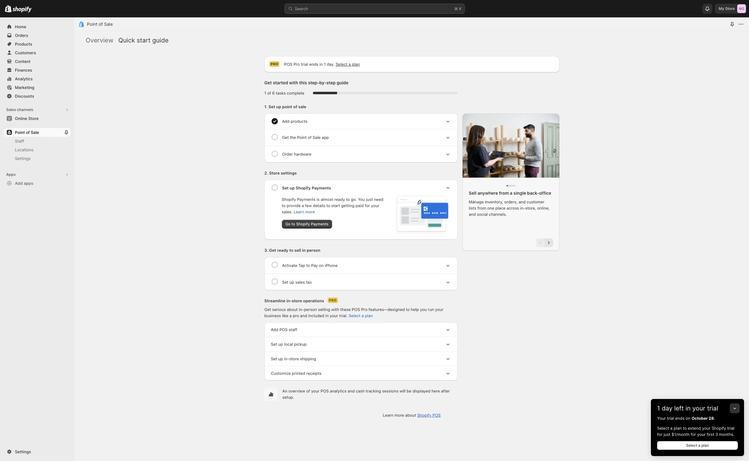 Task type: vqa. For each thing, say whether or not it's contained in the screenshot.
2nd Settings from the top of the page
yes



Task type: locate. For each thing, give the bounding box(es) containing it.
1 vertical spatial store
[[28, 116, 39, 121]]

store right the my
[[726, 6, 735, 11]]

point of sale
[[87, 21, 113, 27], [15, 130, 39, 135]]

locations link
[[4, 146, 71, 154]]

plan for select a plan to extend your shopify trial for just $1/month for your first 3 months.
[[674, 427, 682, 432]]

1 horizontal spatial point
[[87, 21, 97, 27]]

finances link
[[4, 66, 71, 75]]

1 vertical spatial a
[[699, 444, 701, 449]]

1 vertical spatial point
[[15, 130, 25, 135]]

settings link
[[4, 154, 71, 163], [4, 448, 71, 457]]

0 vertical spatial trial
[[708, 405, 719, 413]]

point right icon for point of sale
[[87, 21, 97, 27]]

of up overview
[[99, 21, 103, 27]]

your up october at the bottom of page
[[693, 405, 706, 413]]

2 vertical spatial trial
[[728, 427, 735, 432]]

1 day left in your trial button
[[652, 400, 745, 413]]

sale
[[104, 21, 113, 27], [31, 130, 39, 135]]

point of sale link
[[87, 21, 113, 27], [4, 128, 63, 137]]

shopify image
[[5, 5, 12, 12]]

sale up staff link
[[31, 130, 39, 135]]

select a plan
[[687, 444, 710, 449]]

1 horizontal spatial select
[[687, 444, 698, 449]]

select inside select a plan to extend your shopify trial for just $1/month for your first 3 months.
[[658, 427, 670, 432]]

a inside select a plan to extend your shopify trial for just $1/month for your first 3 months.
[[671, 427, 673, 432]]

staff
[[15, 139, 24, 144]]

my store
[[719, 6, 735, 11]]

store down sales channels button
[[28, 116, 39, 121]]

analytics
[[15, 76, 33, 81]]

orders
[[15, 33, 28, 38]]

for
[[658, 433, 663, 438], [691, 433, 697, 438]]

1 vertical spatial trial
[[667, 417, 675, 422]]

0 vertical spatial point
[[87, 21, 97, 27]]

customers
[[15, 50, 36, 55]]

plan inside select a plan to extend your shopify trial for just $1/month for your first 3 months.
[[674, 427, 682, 432]]

day
[[662, 405, 673, 413]]

channels
[[17, 107, 33, 112]]

trial right your
[[667, 417, 675, 422]]

for down extend
[[691, 433, 697, 438]]

sales
[[6, 107, 16, 112]]

sale up overview
[[104, 21, 113, 27]]

0 horizontal spatial point of sale link
[[4, 128, 63, 137]]

0 vertical spatial your
[[693, 405, 706, 413]]

0 horizontal spatial a
[[671, 427, 673, 432]]

store for online store
[[28, 116, 39, 121]]

1 horizontal spatial sale
[[104, 21, 113, 27]]

first
[[707, 433, 715, 438]]

0 horizontal spatial plan
[[674, 427, 682, 432]]

0 vertical spatial store
[[726, 6, 735, 11]]

1 for from the left
[[658, 433, 663, 438]]

of
[[99, 21, 103, 27], [26, 130, 30, 135]]

orders link
[[4, 31, 71, 40]]

content
[[15, 59, 31, 64]]

your left first
[[698, 433, 706, 438]]

0 horizontal spatial select
[[658, 427, 670, 432]]

add apps button
[[4, 179, 71, 188]]

marketing
[[15, 85, 34, 90]]

1 horizontal spatial a
[[699, 444, 701, 449]]

home
[[15, 24, 26, 29]]

for left just
[[658, 433, 663, 438]]

0 vertical spatial settings link
[[4, 154, 71, 163]]

trial
[[708, 405, 719, 413], [667, 417, 675, 422], [728, 427, 735, 432]]

plan up $1/month at the bottom of page
[[674, 427, 682, 432]]

1 vertical spatial select
[[687, 444, 698, 449]]

0 vertical spatial settings
[[15, 156, 31, 161]]

plan
[[674, 427, 682, 432], [702, 444, 710, 449]]

store inside button
[[28, 116, 39, 121]]

⌘
[[455, 6, 458, 11]]

1 vertical spatial sale
[[31, 130, 39, 135]]

1 horizontal spatial point of sale
[[87, 21, 113, 27]]

add apps
[[15, 181, 33, 186]]

point of sale up staff
[[15, 130, 39, 135]]

2 horizontal spatial trial
[[728, 427, 735, 432]]

0 horizontal spatial trial
[[667, 417, 675, 422]]

1 horizontal spatial point of sale link
[[87, 21, 113, 27]]

select up just
[[658, 427, 670, 432]]

1 vertical spatial plan
[[702, 444, 710, 449]]

point of sale link up "overview" button
[[87, 21, 113, 27]]

1 horizontal spatial store
[[726, 6, 735, 11]]

trial up months.
[[728, 427, 735, 432]]

staff link
[[4, 137, 71, 146]]

a for select a plan
[[699, 444, 701, 449]]

of up staff link
[[26, 130, 30, 135]]

plan for select a plan
[[702, 444, 710, 449]]

⌘ k
[[455, 6, 462, 11]]

0 vertical spatial of
[[99, 21, 103, 27]]

1 vertical spatial settings link
[[4, 448, 71, 457]]

plan down first
[[702, 444, 710, 449]]

select down select a plan to extend your shopify trial for just $1/month for your first 3 months.
[[687, 444, 698, 449]]

online store button
[[0, 114, 75, 123]]

add
[[15, 181, 23, 186]]

0 vertical spatial plan
[[674, 427, 682, 432]]

home link
[[4, 22, 71, 31]]

a for select a plan to extend your shopify trial for just $1/month for your first 3 months.
[[671, 427, 673, 432]]

1 vertical spatial of
[[26, 130, 30, 135]]

select for select a plan
[[687, 444, 698, 449]]

your
[[693, 405, 706, 413], [703, 427, 711, 432], [698, 433, 706, 438]]

your up first
[[703, 427, 711, 432]]

0 horizontal spatial store
[[28, 116, 39, 121]]

a inside select a plan link
[[699, 444, 701, 449]]

guide
[[152, 37, 169, 44]]

select
[[658, 427, 670, 432], [687, 444, 698, 449]]

1 vertical spatial settings
[[15, 450, 31, 455]]

0 vertical spatial sale
[[104, 21, 113, 27]]

locations
[[15, 148, 33, 153]]

0 horizontal spatial point
[[15, 130, 25, 135]]

1 vertical spatial point of sale
[[15, 130, 39, 135]]

overview
[[86, 37, 113, 44]]

1 day left in your trial
[[658, 405, 719, 413]]

1 horizontal spatial of
[[99, 21, 103, 27]]

0 vertical spatial a
[[671, 427, 673, 432]]

0 vertical spatial point of sale
[[87, 21, 113, 27]]

0 horizontal spatial for
[[658, 433, 663, 438]]

point of sale up "overview" button
[[87, 21, 113, 27]]

a down select a plan to extend your shopify trial for just $1/month for your first 3 months.
[[699, 444, 701, 449]]

my
[[719, 6, 725, 11]]

point up staff
[[15, 130, 25, 135]]

1 horizontal spatial trial
[[708, 405, 719, 413]]

icon for point of sale image
[[78, 21, 85, 27]]

1 horizontal spatial for
[[691, 433, 697, 438]]

a
[[671, 427, 673, 432], [699, 444, 701, 449]]

discounts
[[15, 94, 34, 99]]

store
[[726, 6, 735, 11], [28, 116, 39, 121]]

k
[[459, 6, 462, 11]]

settings
[[15, 156, 31, 161], [15, 450, 31, 455]]

a up just
[[671, 427, 673, 432]]

select for select a plan to extend your shopify trial for just $1/month for your first 3 months.
[[658, 427, 670, 432]]

products link
[[4, 40, 71, 48]]

point
[[87, 21, 97, 27], [15, 130, 25, 135]]

point of sale link down online store button
[[4, 128, 63, 137]]

0 vertical spatial select
[[658, 427, 670, 432]]

.
[[715, 417, 716, 422]]

search
[[295, 6, 308, 11]]

2 settings from the top
[[15, 450, 31, 455]]

trial up 28 at the right bottom
[[708, 405, 719, 413]]

my store image
[[738, 4, 747, 13]]

1 horizontal spatial plan
[[702, 444, 710, 449]]



Task type: describe. For each thing, give the bounding box(es) containing it.
just
[[664, 433, 671, 438]]

analytics link
[[4, 75, 71, 83]]

select a plan to extend your shopify trial for just $1/month for your first 3 months.
[[658, 427, 735, 438]]

apps
[[6, 172, 16, 177]]

0 horizontal spatial of
[[26, 130, 30, 135]]

overview button
[[86, 37, 113, 44]]

2 vertical spatial your
[[698, 433, 706, 438]]

october
[[692, 417, 708, 422]]

quick start guide
[[118, 37, 169, 44]]

0 vertical spatial point of sale link
[[87, 21, 113, 27]]

online store
[[15, 116, 39, 121]]

trial inside select a plan to extend your shopify trial for just $1/month for your first 3 months.
[[728, 427, 735, 432]]

ends
[[676, 417, 685, 422]]

months.
[[720, 433, 735, 438]]

online store link
[[4, 114, 71, 123]]

0 horizontal spatial point of sale
[[15, 130, 39, 135]]

1 vertical spatial point of sale link
[[4, 128, 63, 137]]

left
[[675, 405, 684, 413]]

customers link
[[4, 48, 71, 57]]

select a plan link
[[658, 442, 738, 451]]

finances
[[15, 68, 32, 73]]

1
[[658, 405, 661, 413]]

1 settings from the top
[[15, 156, 31, 161]]

1 settings link from the top
[[4, 154, 71, 163]]

trial inside dropdown button
[[708, 405, 719, 413]]

28
[[709, 417, 715, 422]]

1 vertical spatial your
[[703, 427, 711, 432]]

2 for from the left
[[691, 433, 697, 438]]

store for my store
[[726, 6, 735, 11]]

extend
[[688, 427, 702, 432]]

shopify
[[712, 427, 727, 432]]

apps
[[24, 181, 33, 186]]

in
[[686, 405, 691, 413]]

1 day left in your trial element
[[652, 416, 745, 457]]

your
[[658, 417, 666, 422]]

online
[[15, 116, 27, 121]]

2 settings link from the top
[[4, 448, 71, 457]]

start
[[137, 37, 151, 44]]

to
[[683, 427, 687, 432]]

shopify image
[[13, 6, 32, 13]]

products
[[15, 42, 32, 47]]

marketing link
[[4, 83, 71, 92]]

0 horizontal spatial sale
[[31, 130, 39, 135]]

apps button
[[4, 171, 71, 179]]

sales channels
[[6, 107, 33, 112]]

on
[[686, 417, 691, 422]]

sales channels button
[[4, 106, 71, 114]]

your trial ends on october 28 .
[[658, 417, 716, 422]]

your inside dropdown button
[[693, 405, 706, 413]]

content link
[[4, 57, 71, 66]]

$1/month
[[672, 433, 690, 438]]

quick
[[118, 37, 135, 44]]

3
[[716, 433, 719, 438]]

discounts link
[[4, 92, 71, 101]]



